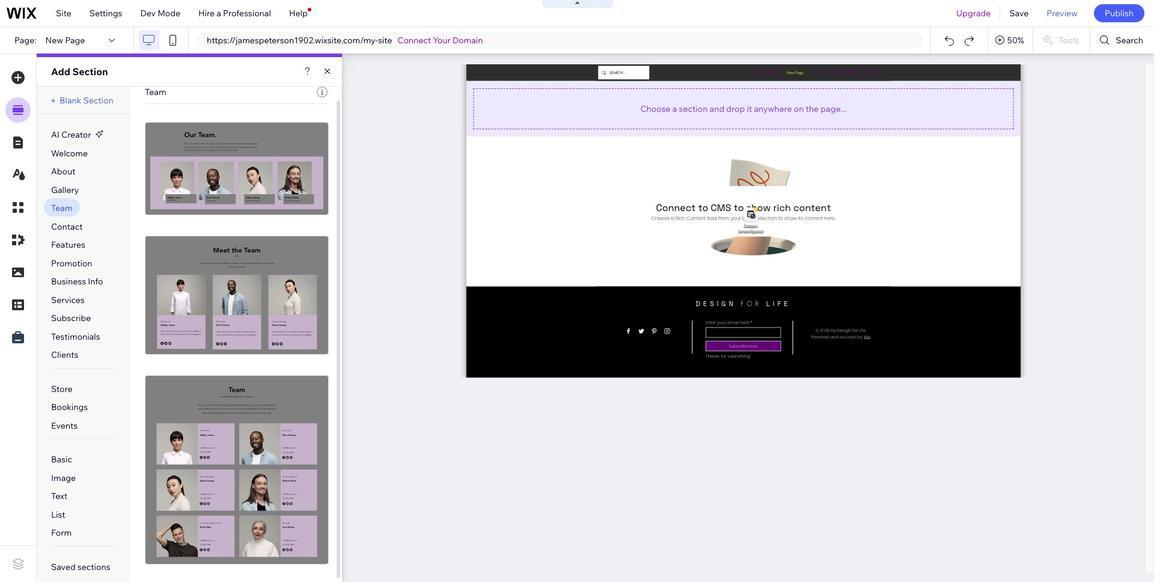 Task type: describe. For each thing, give the bounding box(es) containing it.
the
[[806, 103, 819, 114]]

about
[[51, 166, 76, 177]]

services
[[51, 295, 85, 305]]

new page
[[45, 35, 85, 46]]

publish button
[[1095, 4, 1145, 22]]

settings
[[90, 8, 122, 19]]

0 horizontal spatial team
[[51, 203, 73, 214]]

site
[[378, 35, 392, 46]]

drop
[[727, 103, 745, 114]]

clients
[[51, 350, 79, 360]]

bookings
[[51, 402, 88, 413]]

save
[[1010, 8, 1029, 19]]

new
[[45, 35, 63, 46]]

section for blank section
[[83, 95, 114, 106]]

store
[[51, 384, 72, 394]]

a for section
[[673, 103, 678, 114]]

50% button
[[989, 27, 1033, 54]]

business
[[51, 276, 86, 287]]

basic
[[51, 454, 72, 465]]

gallery
[[51, 184, 79, 195]]

it
[[747, 103, 753, 114]]

hire
[[199, 8, 215, 19]]

your
[[433, 35, 451, 46]]

section
[[679, 103, 708, 114]]

blank section
[[60, 95, 114, 106]]

add
[[51, 66, 70, 78]]

subscribe
[[51, 313, 91, 324]]

info
[[88, 276, 103, 287]]

promotion
[[51, 258, 92, 269]]

dev
[[140, 8, 156, 19]]

ai creator
[[51, 129, 91, 140]]



Task type: locate. For each thing, give the bounding box(es) containing it.
saved
[[51, 562, 76, 573]]

0 vertical spatial team
[[145, 87, 166, 97]]

0 vertical spatial section
[[72, 66, 108, 78]]

section right blank
[[83, 95, 114, 106]]

image
[[51, 473, 76, 483]]

text
[[51, 491, 67, 502]]

search
[[1117, 35, 1144, 46]]

save button
[[1001, 0, 1038, 26]]

professional
[[223, 8, 271, 19]]

page...
[[821, 103, 847, 114]]

search button
[[1091, 27, 1155, 54]]

upgrade
[[957, 8, 992, 19]]

team
[[145, 87, 166, 97], [51, 203, 73, 214]]

on
[[794, 103, 805, 114]]

1 vertical spatial team
[[51, 203, 73, 214]]

hire a professional
[[199, 8, 271, 19]]

preview
[[1047, 8, 1079, 19]]

1 vertical spatial section
[[83, 95, 114, 106]]

list
[[51, 509, 65, 520]]

contact
[[51, 221, 83, 232]]

choose a section and drop it anywhere on the page...
[[641, 103, 847, 114]]

a for professional
[[217, 8, 221, 19]]

tools button
[[1034, 27, 1091, 54]]

business info
[[51, 276, 103, 287]]

features
[[51, 239, 85, 250]]

preview button
[[1038, 0, 1088, 26]]

testimonials
[[51, 331, 100, 342]]

section up blank section
[[72, 66, 108, 78]]

mode
[[158, 8, 181, 19]]

domain
[[453, 35, 483, 46]]

section
[[72, 66, 108, 78], [83, 95, 114, 106]]

connect
[[398, 35, 431, 46]]

publish
[[1106, 8, 1135, 19]]

form
[[51, 528, 72, 539]]

site
[[56, 8, 71, 19]]

0 horizontal spatial a
[[217, 8, 221, 19]]

a
[[217, 8, 221, 19], [673, 103, 678, 114]]

and
[[710, 103, 725, 114]]

tools
[[1059, 35, 1080, 46]]

sections
[[77, 562, 110, 573]]

page
[[65, 35, 85, 46]]

a right hire
[[217, 8, 221, 19]]

welcome
[[51, 148, 88, 159]]

dev mode
[[140, 8, 181, 19]]

events
[[51, 420, 78, 431]]

https://jamespeterson1902.wixsite.com/my-site connect your domain
[[207, 35, 483, 46]]

a left section
[[673, 103, 678, 114]]

creator
[[61, 129, 91, 140]]

50%
[[1008, 35, 1025, 46]]

0 vertical spatial a
[[217, 8, 221, 19]]

1 horizontal spatial a
[[673, 103, 678, 114]]

ai
[[51, 129, 60, 140]]

add section
[[51, 66, 108, 78]]

1 horizontal spatial team
[[145, 87, 166, 97]]

section for add section
[[72, 66, 108, 78]]

blank
[[60, 95, 81, 106]]

choose
[[641, 103, 671, 114]]

1 vertical spatial a
[[673, 103, 678, 114]]

anywhere
[[755, 103, 793, 114]]

https://jamespeterson1902.wixsite.com/my-
[[207, 35, 378, 46]]

saved sections
[[51, 562, 110, 573]]

help
[[289, 8, 308, 19]]



Task type: vqa. For each thing, say whether or not it's contained in the screenshot.
Learn
no



